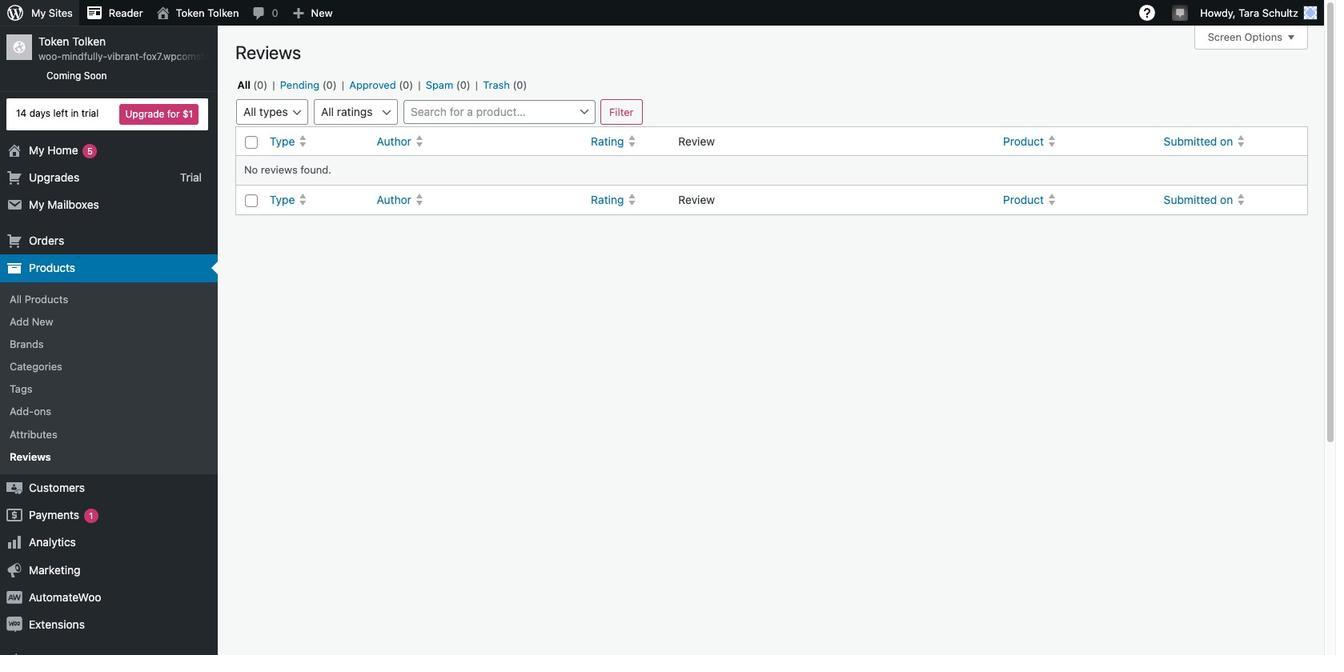 Task type: vqa. For each thing, say whether or not it's contained in the screenshot.
the bottommost Name link
no



Task type: describe. For each thing, give the bounding box(es) containing it.
$1
[[183, 108, 193, 120]]

4 ) from the left
[[467, 78, 471, 91]]

vibrant-
[[107, 51, 143, 63]]

my sites link
[[0, 0, 79, 26]]

orders
[[29, 234, 64, 248]]

all for all ( 0 ) | pending ( 0 ) | approved ( 0 ) | spam ( 0 ) | trash ( 0 )
[[238, 78, 251, 91]]

reviews
[[261, 164, 298, 177]]

marketing link
[[0, 557, 218, 584]]

extensions link
[[0, 612, 218, 639]]

my mailboxes link
[[0, 191, 218, 219]]

a
[[467, 105, 473, 118]]

5 ( from the left
[[513, 78, 517, 91]]

type for author link related to first rating link from the bottom "type" link
[[270, 193, 295, 207]]

products inside products link
[[29, 261, 75, 275]]

coming
[[46, 70, 81, 82]]

1 author from the top
[[377, 134, 412, 148]]

search
[[411, 105, 447, 118]]

0 right "approved"
[[403, 78, 409, 91]]

mailboxes
[[48, 198, 99, 211]]

options
[[1245, 31, 1283, 44]]

screen options
[[1208, 31, 1283, 44]]

0 right "pending"
[[326, 78, 333, 91]]

upgrades
[[29, 170, 79, 184]]

my home 5
[[29, 143, 93, 157]]

2 rating from the top
[[591, 193, 624, 207]]

payments 1
[[29, 509, 93, 522]]

new inside new link
[[311, 6, 333, 19]]

14
[[16, 107, 27, 119]]

add-ons
[[10, 406, 51, 418]]

2 rating link from the top
[[585, 186, 671, 214]]

5 ) from the left
[[523, 78, 527, 91]]

trial
[[180, 170, 202, 184]]

payments
[[29, 509, 79, 522]]

product link for first rating link
[[997, 127, 1158, 156]]

submitted for first rating link from the bottom
[[1164, 193, 1218, 207]]

reader
[[109, 6, 143, 19]]

add new link
[[0, 311, 218, 333]]

on for first rating link
[[1221, 134, 1234, 148]]

author link for first rating link
[[371, 127, 585, 156]]

Search for a product… field
[[404, 100, 596, 124]]

upgrade for $1 button
[[120, 104, 199, 125]]

5
[[87, 145, 93, 156]]

0 left "pending"
[[257, 78, 264, 91]]

my for my sites
[[31, 6, 46, 19]]

found.
[[301, 164, 332, 177]]

attributes
[[10, 428, 57, 441]]

all products link
[[0, 288, 218, 311]]

1 product from the top
[[1004, 134, 1044, 148]]

spam
[[426, 78, 453, 91]]

submitted on link for product link related to first rating link
[[1158, 127, 1308, 156]]

0 right spam
[[460, 78, 467, 91]]

analytics
[[29, 536, 76, 550]]

howdy,
[[1201, 6, 1236, 19]]

ons
[[34, 406, 51, 418]]

product link for first rating link from the bottom
[[997, 186, 1158, 214]]

all for all products
[[10, 293, 22, 306]]

0 right 'trash'
[[517, 78, 523, 91]]

add-ons link
[[0, 401, 218, 423]]

all products
[[10, 293, 68, 306]]

automatewoo
[[29, 591, 101, 605]]

home
[[48, 143, 78, 157]]

products inside all products link
[[25, 293, 68, 306]]

type link for author link corresponding to first rating link
[[263, 127, 371, 156]]

left
[[53, 107, 68, 119]]

product…
[[476, 105, 526, 118]]

new link
[[285, 0, 339, 26]]

add new
[[10, 315, 53, 328]]

all ( 0 ) | pending ( 0 ) | approved ( 0 ) | spam ( 0 ) | trash ( 0 )
[[238, 78, 527, 91]]

submitted on link for product link associated with first rating link from the bottom
[[1158, 186, 1308, 214]]

search for a product…
[[411, 105, 526, 118]]

schultz
[[1263, 6, 1299, 19]]

customers link
[[0, 475, 218, 502]]

1 ( from the left
[[253, 78, 257, 91]]

submitted for first rating link
[[1164, 134, 1218, 148]]

pending
[[280, 78, 320, 91]]

token tolken link
[[149, 0, 245, 26]]

toolbar navigation
[[0, 0, 1325, 29]]

2 | from the left
[[342, 78, 344, 91]]

notification image
[[1174, 6, 1187, 18]]

add
[[10, 315, 29, 328]]

tolken for token tolken woo-mindfully-vibrant-fox7.wpcomstaging.com coming soon
[[72, 34, 106, 48]]

1 review from the top
[[679, 134, 715, 148]]



Task type: locate. For each thing, give the bounding box(es) containing it.
0 horizontal spatial for
[[167, 108, 180, 120]]

0 vertical spatial review
[[679, 134, 715, 148]]

author link for first rating link from the bottom
[[371, 186, 585, 214]]

1 vertical spatial submitted
[[1164, 193, 1218, 207]]

on for first rating link from the bottom
[[1221, 193, 1234, 207]]

rating
[[591, 134, 624, 148], [591, 193, 624, 207]]

categories
[[10, 360, 62, 373]]

type link up found.
[[263, 127, 371, 156]]

tolken inside toolbar navigation
[[208, 6, 239, 19]]

0 vertical spatial submitted on link
[[1158, 127, 1308, 156]]

for inside text box
[[450, 105, 464, 118]]

customers
[[29, 481, 85, 495]]

submitted on link
[[1158, 127, 1308, 156], [1158, 186, 1308, 214]]

author
[[377, 134, 412, 148], [377, 193, 412, 207]]

type
[[270, 134, 295, 148], [270, 193, 295, 207]]

upgrade for $1
[[125, 108, 193, 120]]

)
[[264, 78, 268, 91], [333, 78, 337, 91], [409, 78, 413, 91], [467, 78, 471, 91], [523, 78, 527, 91]]

on
[[1221, 134, 1234, 148], [1221, 193, 1234, 207]]

token for token tolken woo-mindfully-vibrant-fox7.wpcomstaging.com coming soon
[[38, 34, 69, 48]]

3 ( from the left
[[399, 78, 403, 91]]

| left "approved"
[[342, 78, 344, 91]]

2 submitted from the top
[[1164, 193, 1218, 207]]

tolken left '0' link
[[208, 6, 239, 19]]

tolken up mindfully-
[[72, 34, 106, 48]]

0 vertical spatial all
[[238, 78, 251, 91]]

author link
[[371, 127, 585, 156], [371, 186, 585, 214]]

2 product link from the top
[[997, 186, 1158, 214]]

1 vertical spatial submitted on
[[1164, 193, 1234, 207]]

orders link
[[0, 228, 218, 255]]

1 vertical spatial author link
[[371, 186, 585, 214]]

token tolken woo-mindfully-vibrant-fox7.wpcomstaging.com coming soon
[[38, 34, 252, 82]]

1 vertical spatial product
[[1004, 193, 1044, 207]]

my inside my sites link
[[31, 6, 46, 19]]

product link
[[997, 127, 1158, 156], [997, 186, 1158, 214]]

| left "pending"
[[273, 78, 275, 91]]

token up woo-
[[38, 34, 69, 48]]

1 vertical spatial all
[[10, 293, 22, 306]]

0 vertical spatial type link
[[263, 127, 371, 156]]

token up fox7.wpcomstaging.com
[[176, 6, 205, 19]]

1 horizontal spatial for
[[450, 105, 464, 118]]

1 submitted on from the top
[[1164, 134, 1234, 148]]

2 ) from the left
[[333, 78, 337, 91]]

reviews
[[235, 42, 301, 63], [10, 451, 51, 464]]

my
[[31, 6, 46, 19], [29, 143, 44, 157], [29, 198, 44, 211]]

| left spam
[[418, 78, 421, 91]]

new
[[311, 6, 333, 19], [32, 315, 53, 328]]

) right 'trash'
[[523, 78, 527, 91]]

days
[[29, 107, 50, 119]]

reader link
[[79, 0, 149, 26]]

marketing
[[29, 564, 80, 577]]

my for my home 5
[[29, 143, 44, 157]]

2 on from the top
[[1221, 193, 1234, 207]]

1 rating link from the top
[[585, 127, 671, 156]]

extensions
[[29, 618, 85, 632]]

1 rating from the top
[[591, 134, 624, 148]]

0 vertical spatial reviews
[[235, 42, 301, 63]]

0 vertical spatial author link
[[371, 127, 585, 156]]

2 submitted on link from the top
[[1158, 186, 1308, 214]]

submitted on
[[1164, 134, 1234, 148], [1164, 193, 1234, 207]]

no
[[244, 164, 258, 177]]

0 horizontal spatial all
[[10, 293, 22, 306]]

for left a
[[450, 105, 464, 118]]

1 vertical spatial my
[[29, 143, 44, 157]]

( left "pending"
[[253, 78, 257, 91]]

1 submitted on link from the top
[[1158, 127, 1308, 156]]

all up "add"
[[10, 293, 22, 306]]

products
[[29, 261, 75, 275], [25, 293, 68, 306]]

new right '0' link
[[311, 6, 333, 19]]

my for my mailboxes
[[29, 198, 44, 211]]

3 ) from the left
[[409, 78, 413, 91]]

reviews down '0' link
[[235, 42, 301, 63]]

trial
[[81, 107, 99, 119]]

0 vertical spatial submitted
[[1164, 134, 1218, 148]]

attributes link
[[0, 423, 218, 446]]

tags
[[10, 383, 32, 396]]

1 | from the left
[[273, 78, 275, 91]]

my left sites
[[31, 6, 46, 19]]

products up add new
[[25, 293, 68, 306]]

screen options button
[[1195, 26, 1309, 50]]

for for search
[[450, 105, 464, 118]]

( right "pending"
[[323, 78, 326, 91]]

1 vertical spatial tolken
[[72, 34, 106, 48]]

0 vertical spatial rating link
[[585, 127, 671, 156]]

4 | from the left
[[476, 78, 478, 91]]

0 vertical spatial type
[[270, 134, 295, 148]]

reviews link
[[0, 446, 218, 469]]

type link for author link related to first rating link from the bottom
[[263, 186, 371, 214]]

approved
[[349, 78, 396, 91]]

all
[[238, 78, 251, 91], [10, 293, 22, 306]]

2 ( from the left
[[323, 78, 326, 91]]

my sites
[[31, 6, 73, 19]]

all inside all products link
[[10, 293, 22, 306]]

| left 'trash'
[[476, 78, 478, 91]]

2 product from the top
[[1004, 193, 1044, 207]]

None checkbox
[[245, 136, 258, 149]]

main menu navigation
[[0, 26, 252, 656]]

( right spam
[[456, 78, 460, 91]]

1
[[89, 511, 93, 522]]

) left "pending"
[[264, 78, 268, 91]]

rating link
[[585, 127, 671, 156], [585, 186, 671, 214]]

None checkbox
[[245, 195, 258, 207]]

type link
[[263, 127, 371, 156], [263, 186, 371, 214]]

0 horizontal spatial new
[[32, 315, 53, 328]]

woo-
[[38, 51, 62, 63]]

2 submitted on from the top
[[1164, 193, 1234, 207]]

0 vertical spatial token
[[176, 6, 205, 19]]

0 inside toolbar navigation
[[272, 6, 278, 19]]

for inside button
[[167, 108, 180, 120]]

new down all products
[[32, 315, 53, 328]]

for for upgrade
[[167, 108, 180, 120]]

token
[[176, 6, 205, 19], [38, 34, 69, 48]]

sites
[[49, 6, 73, 19]]

brands link
[[0, 333, 218, 356]]

fox7.wpcomstaging.com
[[143, 51, 252, 63]]

tags link
[[0, 378, 218, 401]]

1 vertical spatial author
[[377, 193, 412, 207]]

) right "pending"
[[333, 78, 337, 91]]

type up reviews on the left top of the page
[[270, 134, 295, 148]]

2 vertical spatial my
[[29, 198, 44, 211]]

add-
[[10, 406, 34, 418]]

my down upgrades in the top of the page
[[29, 198, 44, 211]]

0 vertical spatial tolken
[[208, 6, 239, 19]]

upgrade
[[125, 108, 165, 120]]

0 link
[[245, 0, 285, 26]]

1 vertical spatial on
[[1221, 193, 1234, 207]]

automatewoo link
[[0, 584, 218, 612]]

0 horizontal spatial token
[[38, 34, 69, 48]]

1 vertical spatial token
[[38, 34, 69, 48]]

reviews down attributes
[[10, 451, 51, 464]]

1 vertical spatial reviews
[[10, 451, 51, 464]]

) up search for a product…
[[467, 78, 471, 91]]

in
[[71, 107, 79, 119]]

0 left new link
[[272, 6, 278, 19]]

1 submitted from the top
[[1164, 134, 1218, 148]]

tolken
[[208, 6, 239, 19], [72, 34, 106, 48]]

2 type from the top
[[270, 193, 295, 207]]

type for author link corresponding to first rating link's "type" link
[[270, 134, 295, 148]]

1 vertical spatial type link
[[263, 186, 371, 214]]

(
[[253, 78, 257, 91], [323, 78, 326, 91], [399, 78, 403, 91], [456, 78, 460, 91], [513, 78, 517, 91]]

0 vertical spatial on
[[1221, 134, 1234, 148]]

submitted
[[1164, 134, 1218, 148], [1164, 193, 1218, 207]]

3 | from the left
[[418, 78, 421, 91]]

4 ( from the left
[[456, 78, 460, 91]]

no reviews found.
[[244, 164, 332, 177]]

0 vertical spatial new
[[311, 6, 333, 19]]

products link
[[0, 255, 218, 282]]

token inside "token tolken" link
[[176, 6, 205, 19]]

for
[[450, 105, 464, 118], [167, 108, 180, 120]]

0 horizontal spatial tolken
[[72, 34, 106, 48]]

1 horizontal spatial tolken
[[208, 6, 239, 19]]

type link down found.
[[263, 186, 371, 214]]

2 author link from the top
[[371, 186, 585, 214]]

type down reviews on the left top of the page
[[270, 193, 295, 207]]

( right 'trash'
[[513, 78, 517, 91]]

Search for a product… text field
[[404, 101, 595, 123]]

product
[[1004, 134, 1044, 148], [1004, 193, 1044, 207]]

1 vertical spatial product link
[[997, 186, 1158, 214]]

token tolken
[[176, 6, 239, 19]]

token inside token tolken woo-mindfully-vibrant-fox7.wpcomstaging.com coming soon
[[38, 34, 69, 48]]

howdy, tara schultz
[[1201, 6, 1299, 19]]

1 on from the top
[[1221, 134, 1234, 148]]

my left home
[[29, 143, 44, 157]]

1 vertical spatial type
[[270, 193, 295, 207]]

2 author from the top
[[377, 193, 412, 207]]

1 horizontal spatial token
[[176, 6, 205, 19]]

screen
[[1208, 31, 1242, 44]]

1 vertical spatial submitted on link
[[1158, 186, 1308, 214]]

0 horizontal spatial reviews
[[10, 451, 51, 464]]

reviews inside reviews 'link'
[[10, 451, 51, 464]]

1 vertical spatial review
[[679, 193, 715, 207]]

products down orders
[[29, 261, 75, 275]]

all down fox7.wpcomstaging.com
[[238, 78, 251, 91]]

0 vertical spatial product
[[1004, 134, 1044, 148]]

0 vertical spatial submitted on
[[1164, 134, 1234, 148]]

1 horizontal spatial reviews
[[235, 42, 301, 63]]

0 vertical spatial rating
[[591, 134, 624, 148]]

2 type link from the top
[[263, 186, 371, 214]]

0 vertical spatial my
[[31, 6, 46, 19]]

tara
[[1239, 6, 1260, 19]]

1 ) from the left
[[264, 78, 268, 91]]

tolken for token tolken
[[208, 6, 239, 19]]

( right "approved"
[[399, 78, 403, 91]]

1 horizontal spatial all
[[238, 78, 251, 91]]

soon
[[84, 70, 107, 82]]

1 type link from the top
[[263, 127, 371, 156]]

tolken inside token tolken woo-mindfully-vibrant-fox7.wpcomstaging.com coming soon
[[72, 34, 106, 48]]

trash
[[483, 78, 510, 91]]

) left spam
[[409, 78, 413, 91]]

new inside add new link
[[32, 315, 53, 328]]

1 vertical spatial rating
[[591, 193, 624, 207]]

analytics link
[[0, 530, 218, 557]]

1 vertical spatial rating link
[[585, 186, 671, 214]]

1 author link from the top
[[371, 127, 585, 156]]

1 horizontal spatial new
[[311, 6, 333, 19]]

token for token tolken
[[176, 6, 205, 19]]

1 vertical spatial new
[[32, 315, 53, 328]]

my mailboxes
[[29, 198, 99, 211]]

categories link
[[0, 356, 218, 378]]

0 vertical spatial author
[[377, 134, 412, 148]]

1 type from the top
[[270, 134, 295, 148]]

0 vertical spatial product link
[[997, 127, 1158, 156]]

brands
[[10, 338, 44, 351]]

1 product link from the top
[[997, 127, 1158, 156]]

0 vertical spatial products
[[29, 261, 75, 275]]

for left $1
[[167, 108, 180, 120]]

mindfully-
[[62, 51, 107, 63]]

1 vertical spatial products
[[25, 293, 68, 306]]

14 days left in trial
[[16, 107, 99, 119]]

None submit
[[601, 99, 643, 125]]

2 review from the top
[[679, 193, 715, 207]]



